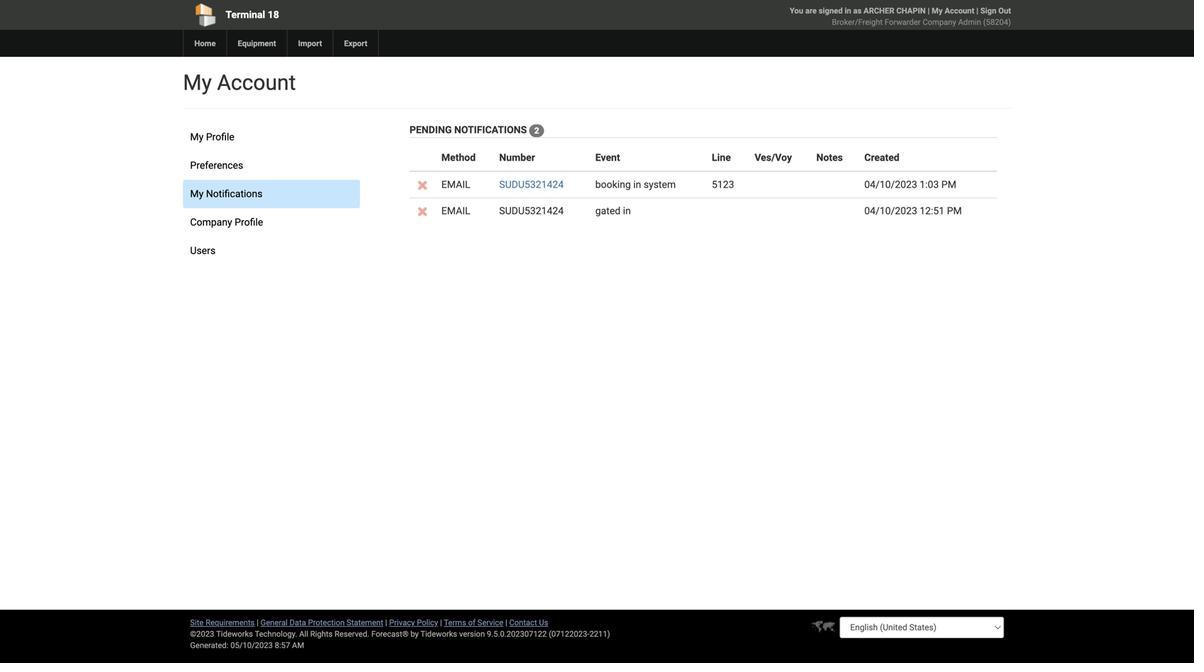 Task type: describe. For each thing, give the bounding box(es) containing it.
pending
[[410, 124, 452, 136]]

sign out link
[[981, 6, 1011, 15]]

my for my profile
[[190, 131, 204, 143]]

as
[[853, 6, 862, 15]]

policy
[[417, 618, 438, 627]]

1 sudu5321424 from the top
[[499, 179, 564, 191]]

notes
[[816, 152, 843, 163]]

gated
[[595, 205, 621, 217]]

am
[[292, 641, 304, 650]]

| right the chapin
[[928, 6, 930, 15]]

2
[[534, 126, 539, 136]]

version
[[459, 629, 485, 639]]

my inside you are signed in as archer chapin | my account | sign out broker/freight forwarder company admin (58204)
[[932, 6, 943, 15]]

requirements
[[206, 618, 255, 627]]

my profile
[[190, 131, 234, 143]]

archer
[[864, 6, 895, 15]]

05/10/2023
[[230, 641, 273, 650]]

12:51
[[920, 205, 945, 217]]

8:57
[[275, 641, 290, 650]]

account inside you are signed in as archer chapin | my account | sign out broker/freight forwarder company admin (58204)
[[945, 6, 975, 15]]

04/10/2023 1:03 pm
[[865, 179, 956, 191]]

privacy policy link
[[389, 618, 438, 627]]

forwarder
[[885, 17, 921, 27]]

equipment link
[[226, 30, 287, 57]]

home link
[[183, 30, 226, 57]]

terms
[[444, 618, 466, 627]]

all
[[299, 629, 308, 639]]

my for my notifications
[[190, 188, 204, 200]]

forecast®
[[371, 629, 409, 639]]

my account link
[[932, 6, 975, 15]]

my notifications
[[190, 188, 263, 200]]

04/10/2023 for 04/10/2023 12:51 pm
[[865, 205, 917, 217]]

import link
[[287, 30, 333, 57]]

rights
[[310, 629, 333, 639]]

04/10/2023 for 04/10/2023 1:03 pm
[[865, 179, 917, 191]]

users
[[190, 245, 216, 257]]

sign
[[981, 6, 997, 15]]

import
[[298, 39, 322, 48]]

event
[[595, 152, 620, 163]]

method
[[441, 152, 476, 163]]

in for gated
[[623, 205, 631, 217]]

you are signed in as archer chapin | my account | sign out broker/freight forwarder company admin (58204)
[[790, 6, 1011, 27]]

are
[[805, 6, 817, 15]]

click to delete image
[[418, 181, 427, 190]]

signed
[[819, 6, 843, 15]]

email for booking in system
[[441, 179, 470, 191]]

profile for company profile
[[235, 216, 263, 228]]

pm for 04/10/2023 1:03 pm
[[942, 179, 956, 191]]

terms of service link
[[444, 618, 503, 627]]

profile for my profile
[[206, 131, 234, 143]]

| up forecast®
[[385, 618, 387, 627]]

in
[[845, 6, 851, 15]]

preferences
[[190, 160, 243, 171]]

statement
[[347, 618, 383, 627]]



Task type: locate. For each thing, give the bounding box(es) containing it.
0 vertical spatial email
[[441, 179, 470, 191]]

tideworks
[[421, 629, 457, 639]]

| left sign
[[977, 6, 979, 15]]

1 vertical spatial 04/10/2023
[[865, 205, 917, 217]]

protection
[[308, 618, 345, 627]]

email for gated in
[[441, 205, 470, 217]]

chapin
[[897, 6, 926, 15]]

pm for 04/10/2023 12:51 pm
[[947, 205, 962, 217]]

notifications for pending
[[454, 124, 527, 136]]

notifications for my
[[206, 188, 263, 200]]

0 vertical spatial in
[[633, 179, 641, 191]]

pm right 1:03
[[942, 179, 956, 191]]

generated:
[[190, 641, 229, 650]]

1 vertical spatial company
[[190, 216, 232, 228]]

sudu5321424 link
[[499, 179, 564, 191]]

contact us link
[[509, 618, 548, 627]]

my down preferences
[[190, 188, 204, 200]]

(07122023-
[[549, 629, 590, 639]]

0 horizontal spatial company
[[190, 216, 232, 228]]

pending notifications 2
[[410, 124, 539, 136]]

0 horizontal spatial notifications
[[206, 188, 263, 200]]

0 vertical spatial 04/10/2023
[[865, 179, 917, 191]]

created
[[865, 152, 900, 163]]

my
[[932, 6, 943, 15], [183, 70, 212, 95], [190, 131, 204, 143], [190, 188, 204, 200]]

1 horizontal spatial in
[[633, 179, 641, 191]]

(58204)
[[983, 17, 1011, 27]]

04/10/2023
[[865, 179, 917, 191], [865, 205, 917, 217]]

04/10/2023 down created
[[865, 179, 917, 191]]

profile up preferences
[[206, 131, 234, 143]]

site
[[190, 618, 204, 627]]

profile down my notifications
[[235, 216, 263, 228]]

export
[[344, 39, 367, 48]]

1 vertical spatial email
[[441, 205, 470, 217]]

in right gated
[[623, 205, 631, 217]]

reserved.
[[335, 629, 369, 639]]

04/10/2023 down 04/10/2023 1:03 pm
[[865, 205, 917, 217]]

account up admin at the right
[[945, 6, 975, 15]]

my right the chapin
[[932, 6, 943, 15]]

0 vertical spatial account
[[945, 6, 975, 15]]

sudu5321424 down number on the left of page
[[499, 179, 564, 191]]

1 horizontal spatial notifications
[[454, 124, 527, 136]]

notifications
[[454, 124, 527, 136], [206, 188, 263, 200]]

9.5.0.202307122
[[487, 629, 547, 639]]

out
[[999, 6, 1011, 15]]

of
[[468, 618, 476, 627]]

general data protection statement link
[[261, 618, 383, 627]]

5123
[[712, 179, 734, 191]]

1 horizontal spatial profile
[[235, 216, 263, 228]]

click to delete image
[[418, 207, 427, 216]]

0 horizontal spatial account
[[217, 70, 296, 95]]

email right click to delete icon
[[441, 205, 470, 217]]

company inside you are signed in as archer chapin | my account | sign out broker/freight forwarder company admin (58204)
[[923, 17, 956, 27]]

site requirements link
[[190, 618, 255, 627]]

terminal 18
[[226, 9, 279, 21]]

in
[[633, 179, 641, 191], [623, 205, 631, 217]]

company up the users
[[190, 216, 232, 228]]

us
[[539, 618, 548, 627]]

0 vertical spatial company
[[923, 17, 956, 27]]

2 sudu5321424 from the top
[[499, 205, 564, 217]]

in left system
[[633, 179, 641, 191]]

2 04/10/2023 from the top
[[865, 205, 917, 217]]

number
[[499, 152, 535, 163]]

1 horizontal spatial company
[[923, 17, 956, 27]]

0 horizontal spatial profile
[[206, 131, 234, 143]]

account down 'equipment' link
[[217, 70, 296, 95]]

company profile
[[190, 216, 263, 228]]

0 vertical spatial pm
[[942, 179, 956, 191]]

terminal
[[226, 9, 265, 21]]

2 email from the top
[[441, 205, 470, 217]]

privacy
[[389, 618, 415, 627]]

data
[[290, 618, 306, 627]]

0 vertical spatial profile
[[206, 131, 234, 143]]

|
[[928, 6, 930, 15], [977, 6, 979, 15], [257, 618, 259, 627], [385, 618, 387, 627], [440, 618, 442, 627], [505, 618, 507, 627]]

email down method
[[441, 179, 470, 191]]

company down 'my account' link
[[923, 17, 956, 27]]

booking
[[595, 179, 631, 191]]

equipment
[[238, 39, 276, 48]]

technology.
[[255, 629, 297, 639]]

export link
[[333, 30, 378, 57]]

admin
[[958, 17, 981, 27]]

you
[[790, 6, 803, 15]]

1 vertical spatial pm
[[947, 205, 962, 217]]

my up preferences
[[190, 131, 204, 143]]

04/10/2023 12:51 pm
[[865, 205, 962, 217]]

©2023 tideworks
[[190, 629, 253, 639]]

service
[[478, 618, 503, 627]]

account
[[945, 6, 975, 15], [217, 70, 296, 95]]

| up 9.5.0.202307122
[[505, 618, 507, 627]]

1 vertical spatial account
[[217, 70, 296, 95]]

1 vertical spatial profile
[[235, 216, 263, 228]]

ves/voy
[[755, 152, 792, 163]]

sudu5321424 down the sudu5321424 link at the top left
[[499, 205, 564, 217]]

site requirements | general data protection statement | privacy policy | terms of service | contact us ©2023 tideworks technology. all rights reserved. forecast® by tideworks version 9.5.0.202307122 (07122023-2211) generated: 05/10/2023 8:57 am
[[190, 618, 610, 650]]

email
[[441, 179, 470, 191], [441, 205, 470, 217]]

general
[[261, 618, 288, 627]]

contact
[[509, 618, 537, 627]]

booking in system
[[595, 179, 676, 191]]

sudu5321424
[[499, 179, 564, 191], [499, 205, 564, 217]]

pm right 12:51
[[947, 205, 962, 217]]

home
[[194, 39, 216, 48]]

| up 'tideworks'
[[440, 618, 442, 627]]

system
[[644, 179, 676, 191]]

broker/freight
[[832, 17, 883, 27]]

1 vertical spatial sudu5321424
[[499, 205, 564, 217]]

| left general
[[257, 618, 259, 627]]

1 horizontal spatial account
[[945, 6, 975, 15]]

0 horizontal spatial in
[[623, 205, 631, 217]]

gated in
[[595, 205, 631, 217]]

my down home link
[[183, 70, 212, 95]]

line
[[712, 152, 731, 163]]

0 vertical spatial notifications
[[454, 124, 527, 136]]

my account
[[183, 70, 296, 95]]

terminal 18 link
[[183, 0, 516, 30]]

pm
[[942, 179, 956, 191], [947, 205, 962, 217]]

1:03
[[920, 179, 939, 191]]

1 email from the top
[[441, 179, 470, 191]]

0 vertical spatial sudu5321424
[[499, 179, 564, 191]]

company
[[923, 17, 956, 27], [190, 216, 232, 228]]

in for booking
[[633, 179, 641, 191]]

notifications up number on the left of page
[[454, 124, 527, 136]]

2211)
[[590, 629, 610, 639]]

1 vertical spatial notifications
[[206, 188, 263, 200]]

profile
[[206, 131, 234, 143], [235, 216, 263, 228]]

1 04/10/2023 from the top
[[865, 179, 917, 191]]

my for my account
[[183, 70, 212, 95]]

18
[[268, 9, 279, 21]]

by
[[411, 629, 419, 639]]

notifications up company profile
[[206, 188, 263, 200]]

1 vertical spatial in
[[623, 205, 631, 217]]



Task type: vqa. For each thing, say whether or not it's contained in the screenshot.
the Event
yes



